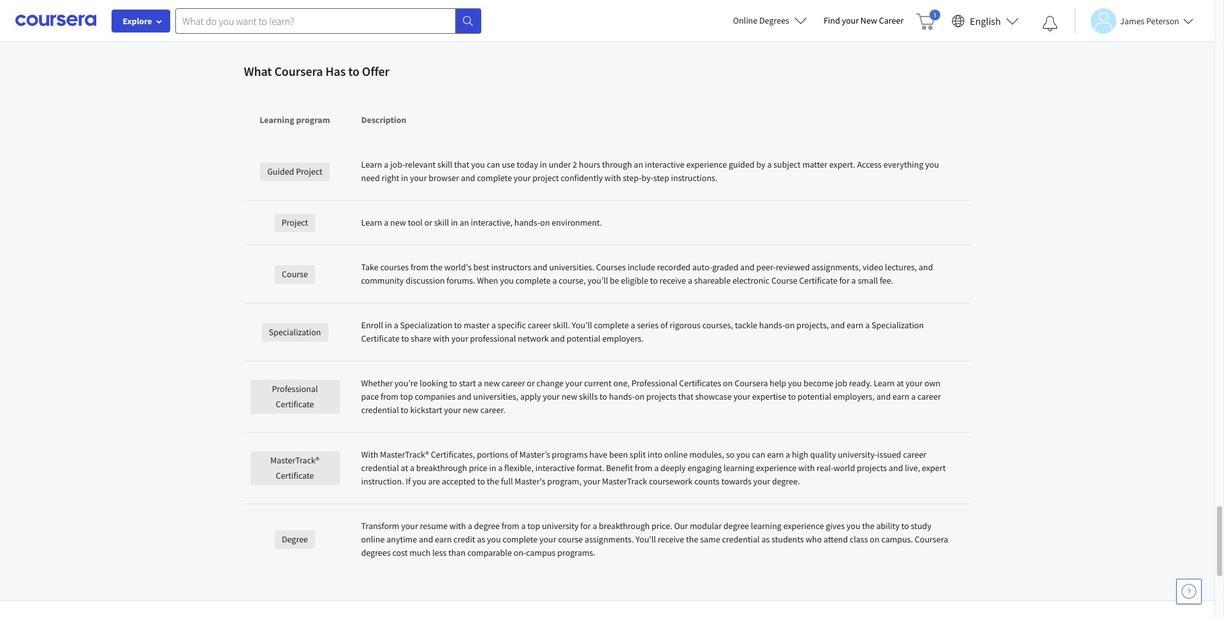 Task type: describe. For each thing, give the bounding box(es) containing it.
learn a new tool or skill in an interactive, hands-on environment.
[[361, 217, 602, 228]]

best
[[473, 261, 489, 273]]

eligible
[[621, 275, 648, 286]]

earn inside with mastertrack® certificates, portions of master's programs have been split into online modules, so you can earn a high quality university-issued career credential at a breakthrough price in a flexible, interactive format. benefit from a deeply engaging learning experience with real-world projects and live, expert instruction. if you are accepted to the full master's program, your mastertrack coursework counts towards your degree.
[[767, 449, 784, 460]]

you're
[[395, 377, 418, 389]]

and down skill.
[[551, 333, 565, 344]]

take courses from the world's best instructors and universities. courses include recorded auto-graded and peer-reviewed assignments, video lectures, and community discussion forums. when you complete a course, you'll be eligible to receive a shareable electronic course certificate for a small fee.
[[361, 261, 933, 286]]

0 vertical spatial coursera
[[274, 63, 323, 79]]

online degrees button
[[723, 6, 817, 34]]

the up "class"
[[862, 520, 874, 532]]

cost
[[392, 547, 408, 558]]

mastertrack® inside with mastertrack® certificates, portions of master's programs have been split into online modules, so you can earn a high quality university-issued career credential at a breakthrough price in a flexible, interactive format. benefit from a deeply engaging learning experience with real-world projects and live, expert instruction. if you are accepted to the full master's program, your mastertrack coursework counts towards your degree.
[[380, 449, 429, 460]]

show notifications image
[[1042, 16, 1058, 31]]

you left use
[[471, 159, 485, 170]]

certificate inside enroll in a specialization to master a specific career skill. you'll complete a series of rigorous courses, tackle hands-on projects, and earn a specialization certificate to share with your professional network and potential employers.
[[361, 333, 399, 344]]

a left high
[[786, 449, 790, 460]]

complete inside the take courses from the world's best instructors and universities. courses include recorded auto-graded and peer-reviewed assignments, video lectures, and community discussion forums. when you complete a course, you'll be eligible to receive a shareable electronic course certificate for a small fee.
[[516, 275, 551, 286]]

online inside with mastertrack® certificates, portions of master's programs have been split into online modules, so you can earn a high quality university-issued career credential at a breakthrough price in a flexible, interactive format. benefit from a deeply engaging learning experience with real-world projects and live, expert instruction. if you are accepted to the full master's program, your mastertrack coursework counts towards your degree.
[[664, 449, 688, 460]]

transform
[[361, 520, 399, 532]]

at inside with mastertrack® certificates, portions of master's programs have been split into online modules, so you can earn a high quality university-issued career credential at a breakthrough price in a flexible, interactive format. benefit from a deeply engaging learning experience with real-world projects and live, expert instruction. if you are accepted to the full master's program, your mastertrack coursework counts towards your degree.
[[401, 462, 408, 474]]

online inside transform your resume with a degree from a top university for a breakthrough price. our modular degree learning experience gives you the ability to study online anytime and earn credit as you complete your course assignments. you'll receive the same credential as students who attend class on campus. coursera degrees cost much less than comparable on-campus programs.
[[361, 534, 385, 545]]

to left share
[[401, 333, 409, 344]]

from inside the take courses from the world's best instructors and universities. courses include recorded auto-graded and peer-reviewed assignments, video lectures, and community discussion forums. when you complete a course, you'll be eligible to receive a shareable electronic course certificate for a small fee.
[[411, 261, 428, 273]]

your left expertise in the right of the page
[[733, 391, 750, 402]]

receive inside the take courses from the world's best instructors and universities. courses include recorded auto-graded and peer-reviewed assignments, video lectures, and community discussion forums. when you complete a course, you'll be eligible to receive a shareable electronic course certificate for a small fee.
[[660, 275, 686, 286]]

from inside the whether you're looking to start a new career or change your current one, professional certificates on coursera help you become job ready. learn at your own pace from top companies and universities, apply your new skills to hands-on projects that showcase your expertise to potential employers, and earn a career credential to kickstart your new career.
[[381, 391, 398, 402]]

for inside transform your resume with a degree from a top university for a breakthrough price. our modular degree learning experience gives you the ability to study online anytime and earn credit as you complete your course assignments. you'll receive the same credential as students who attend class on campus. coursera degrees cost much less than comparable on-campus programs.
[[580, 520, 591, 532]]

world's
[[444, 261, 472, 273]]

you inside the take courses from the world's best instructors and universities. courses include recorded auto-graded and peer-reviewed assignments, video lectures, and community discussion forums. when you complete a course, you'll be eligible to receive a shareable electronic course certificate for a small fee.
[[500, 275, 514, 286]]

row containing enroll in a specialization to master a specific career skill. you'll complete a series of rigorous courses, tackle hands-on projects, and earn a specialization certificate to share with your professional network and potential employers.
[[244, 303, 971, 361]]

your up anytime
[[401, 520, 418, 532]]

projects inside with mastertrack® certificates, portions of master's programs have been split into online modules, so you can earn a high quality university-issued career credential at a breakthrough price in a flexible, interactive format. benefit from a deeply engaging learning experience with real-world projects and live, expert instruction. if you are accepted to the full master's program, your mastertrack coursework counts towards your degree.
[[857, 462, 887, 474]]

of inside with mastertrack® certificates, portions of master's programs have been split into online modules, so you can earn a high quality university-issued career credential at a breakthrough price in a flexible, interactive format. benefit from a deeply engaging learning experience with real-world projects and live, expert instruction. if you are accepted to the full master's program, your mastertrack coursework counts towards your degree.
[[510, 449, 518, 460]]

with inside with mastertrack® certificates, portions of master's programs have been split into online modules, so you can earn a high quality university-issued career credential at a breakthrough price in a flexible, interactive format. benefit from a deeply engaging learning experience with real-world projects and live, expert instruction. if you are accepted to the full master's program, your mastertrack coursework counts towards your degree.
[[798, 462, 815, 474]]

in left interactive,
[[451, 217, 458, 228]]

study
[[911, 520, 931, 532]]

ready.
[[849, 377, 872, 389]]

2 horizontal spatial specialization
[[872, 319, 924, 331]]

recorded
[[657, 261, 691, 273]]

video
[[863, 261, 883, 273]]

credential inside with mastertrack® certificates, portions of master's programs have been split into online modules, so you can earn a high quality university-issued career credential at a breakthrough price in a flexible, interactive format. benefit from a deeply engaging learning experience with real-world projects and live, expert instruction. if you are accepted to the full master's program, your mastertrack coursework counts towards your degree.
[[361, 462, 399, 474]]

learn for learn a job-relevant skill that you can use today in under 2 hours through an interactive experience guided by a subject matter expert. access everything you need right in your browser and complete your project confidently with step-by-step instructions.
[[361, 159, 382, 170]]

what coursera has to offer
[[244, 63, 389, 79]]

and inside learn a job-relevant skill that you can use today in under 2 hours through an interactive experience guided by a subject matter expert. access everything you need right in your browser and complete your project confidently with step-by-step instructions.
[[461, 172, 475, 184]]

skill.
[[553, 319, 570, 331]]

to right expertise in the right of the page
[[788, 391, 796, 402]]

degrees
[[361, 547, 391, 558]]

table containing learning program
[[244, 92, 971, 575]]

a up the if
[[410, 462, 414, 474]]

learn a job-relevant skill that you can use today in under 2 hours through an interactive experience guided by a subject matter expert. access everything you need right in your browser and complete your project confidently with step-by-step instructions.
[[361, 159, 939, 184]]

0 horizontal spatial mastertrack®
[[270, 455, 319, 466]]

expert
[[922, 462, 946, 474]]

specific
[[498, 319, 526, 331]]

a left series
[[631, 319, 635, 331]]

2 degree from the left
[[724, 520, 749, 532]]

you right the if
[[412, 476, 426, 487]]

certificate inside mastertrack® certificate
[[276, 470, 314, 481]]

become
[[804, 377, 834, 389]]

to inside the take courses from the world's best instructors and universities. courses include recorded auto-graded and peer-reviewed assignments, video lectures, and community discussion forums. when you complete a course, you'll be eligible to receive a shareable electronic course certificate for a small fee.
[[650, 275, 658, 286]]

coursera inside the whether you're looking to start a new career or change your current one, professional certificates on coursera help you become job ready. learn at your own pace from top companies and universities, apply your new skills to hands-on projects that showcase your expertise to potential employers, and earn a career credential to kickstart your new career.
[[735, 377, 768, 389]]

complete inside learn a job-relevant skill that you can use today in under 2 hours through an interactive experience guided by a subject matter expert. access everything you need right in your browser and complete your project confidently with step-by-step instructions.
[[477, 172, 512, 184]]

1 vertical spatial skill
[[434, 217, 449, 228]]

a left job-
[[384, 159, 388, 170]]

career.
[[480, 404, 506, 416]]

tackle
[[735, 319, 757, 331]]

a up on-
[[521, 520, 526, 532]]

new up the universities,
[[484, 377, 500, 389]]

master
[[464, 319, 490, 331]]

split
[[630, 449, 646, 460]]

of inside enroll in a specialization to master a specific career skill. you'll complete a series of rigorous courses, tackle hands-on projects, and earn a specialization certificate to share with your professional network and potential employers.
[[660, 319, 668, 331]]

and inside transform your resume with a degree from a top university for a breakthrough price. our modular degree learning experience gives you the ability to study online anytime and earn credit as you complete your course assignments. you'll receive the same credential as students who attend class on campus. coursera degrees cost much less than comparable on-campus programs.
[[419, 534, 433, 545]]

credential inside transform your resume with a degree from a top university for a breakthrough price. our modular degree learning experience gives you the ability to study online anytime and earn credit as you complete your course assignments. you'll receive the same credential as students who attend class on campus. coursera degrees cost much less than comparable on-campus programs.
[[722, 534, 760, 545]]

guided
[[267, 165, 294, 177]]

career inside with mastertrack® certificates, portions of master's programs have been split into online modules, so you can earn a high quality university-issued career credential at a breakthrough price in a flexible, interactive format. benefit from a deeply engaging learning experience with real-world projects and live, expert instruction. if you are accepted to the full master's program, your mastertrack coursework counts towards your degree.
[[903, 449, 926, 460]]

employers.
[[602, 333, 644, 344]]

lectures,
[[885, 261, 917, 273]]

with inside enroll in a specialization to master a specific career skill. you'll complete a series of rigorous courses, tackle hands-on projects, and earn a specialization certificate to share with your professional network and potential employers.
[[433, 333, 450, 344]]

offer
[[362, 63, 389, 79]]

with inside transform your resume with a degree from a top university for a breakthrough price. our modular degree learning experience gives you the ability to study online anytime and earn credit as you complete your course assignments. you'll receive the same credential as students who attend class on campus. coursera degrees cost much less than comparable on-campus programs.
[[450, 520, 466, 532]]

assignments.
[[585, 534, 634, 545]]

potential inside enroll in a specialization to master a specific career skill. you'll complete a series of rigorous courses, tackle hands-on projects, and earn a specialization certificate to share with your professional network and potential employers.
[[567, 333, 600, 344]]

course,
[[559, 275, 586, 286]]

row containing learn a job-relevant skill that you can use today in under 2 hours through an interactive experience guided by a subject matter expert. access everything you need right in your browser and complete your project confidently with step-by-step instructions.
[[244, 143, 971, 201]]

mastertrack® certificate
[[270, 455, 319, 481]]

find
[[824, 15, 840, 26]]

from inside with mastertrack® certificates, portions of master's programs have been split into online modules, so you can earn a high quality university-issued career credential at a breakthrough price in a flexible, interactive format. benefit from a deeply engaging learning experience with real-world projects and live, expert instruction. if you are accepted to the full master's program, your mastertrack coursework counts towards your degree.
[[635, 462, 652, 474]]

electronic
[[732, 275, 770, 286]]

row containing learning program
[[244, 92, 971, 143]]

skills
[[579, 391, 598, 402]]

in inside enroll in a specialization to master a specific career skill. you'll complete a series of rigorous courses, tackle hands-on projects, and earn a specialization certificate to share with your professional network and potential employers.
[[385, 319, 392, 331]]

and right employers,
[[876, 391, 891, 402]]

0 horizontal spatial specialization
[[269, 326, 321, 338]]

the inside with mastertrack® certificates, portions of master's programs have been split into online modules, so you can earn a high quality university-issued career credential at a breakthrough price in a flexible, interactive format. benefit from a deeply engaging learning experience with real-world projects and live, expert instruction. if you are accepted to the full master's program, your mastertrack coursework counts towards your degree.
[[487, 476, 499, 487]]

full
[[501, 476, 513, 487]]

a down auto-
[[688, 275, 692, 286]]

a left tool
[[384, 217, 388, 228]]

to left start
[[449, 377, 457, 389]]

deeply
[[661, 462, 686, 474]]

be
[[610, 275, 619, 286]]

expert.
[[829, 159, 855, 170]]

a right start
[[478, 377, 482, 389]]

learning inside with mastertrack® certificates, portions of master's programs have been split into online modules, so you can earn a high quality university-issued career credential at a breakthrough price in a flexible, interactive format. benefit from a deeply engaging learning experience with real-world projects and live, expert instruction. if you are accepted to the full master's program, your mastertrack coursework counts towards your degree.
[[724, 462, 754, 474]]

potential inside the whether you're looking to start a new career or change your current one, professional certificates on coursera help you become job ready. learn at your own pace from top companies and universities, apply your new skills to hands-on projects that showcase your expertise to potential employers, and earn a career credential to kickstart your new career.
[[798, 391, 831, 402]]

browser
[[429, 172, 459, 184]]

need
[[361, 172, 380, 184]]

degree
[[282, 534, 308, 545]]

your inside enroll in a specialization to master a specific career skill. you'll complete a series of rigorous courses, tackle hands-on projects, and earn a specialization certificate to share with your professional network and potential employers.
[[451, 333, 468, 344]]

rigorous
[[670, 319, 701, 331]]

new left tool
[[390, 217, 406, 228]]

english button
[[947, 0, 1024, 41]]

help
[[770, 377, 786, 389]]

that inside learn a job-relevant skill that you can use today in under 2 hours through an interactive experience guided by a subject matter expert. access everything you need right in your browser and complete your project confidently with step-by-step instructions.
[[454, 159, 469, 170]]

counts
[[694, 476, 720, 487]]

into
[[648, 449, 662, 460]]

row containing take courses from the world's best instructors and universities. courses include recorded auto-graded and peer-reviewed assignments, video lectures, and community discussion forums. when you complete a course, you'll be eligible to receive a shareable electronic course certificate for a small fee.
[[244, 245, 971, 303]]

explore button
[[112, 10, 170, 33]]

whether
[[361, 377, 393, 389]]

looking
[[420, 377, 448, 389]]

price.
[[652, 520, 672, 532]]

0 horizontal spatial professional
[[272, 383, 318, 395]]

your left own
[[906, 377, 923, 389]]

ability
[[876, 520, 900, 532]]

with
[[361, 449, 378, 460]]

tool
[[408, 217, 423, 228]]

reviewed
[[776, 261, 810, 273]]

companies
[[415, 391, 455, 402]]

a right by
[[767, 159, 772, 170]]

or inside the whether you're looking to start a new career or change your current one, professional certificates on coursera help you become job ready. learn at your own pace from top companies and universities, apply your new skills to hands-on projects that showcase your expertise to potential employers, and earn a career credential to kickstart your new career.
[[527, 377, 535, 389]]

with mastertrack® certificates, portions of master's programs have been split into online modules, so you can earn a high quality university-issued career credential at a breakthrough price in a flexible, interactive format. benefit from a deeply engaging learning experience with real-world projects and live, expert instruction. if you are accepted to the full master's program, your mastertrack coursework counts towards your degree.
[[361, 449, 946, 487]]

your right find
[[842, 15, 859, 26]]

a up professional
[[491, 319, 496, 331]]

shopping cart: 1 item image
[[916, 10, 941, 30]]

apply
[[520, 391, 541, 402]]

receive inside transform your resume with a degree from a top university for a breakthrough price. our modular degree learning experience gives you the ability to study online anytime and earn credit as you complete your course assignments. you'll receive the same credential as students who attend class on campus. coursera degrees cost much less than comparable on-campus programs.
[[658, 534, 684, 545]]

2 as from the left
[[762, 534, 770, 545]]

expertise
[[752, 391, 786, 402]]

on inside enroll in a specialization to master a specific career skill. you'll complete a series of rigorous courses, tackle hands-on projects, and earn a specialization certificate to share with your professional network and potential employers.
[[785, 319, 795, 331]]

an inside learn a job-relevant skill that you can use today in under 2 hours through an interactive experience guided by a subject matter expert. access everything you need right in your browser and complete your project confidently with step-by-step instructions.
[[634, 159, 643, 170]]

the down our
[[686, 534, 698, 545]]

showcase
[[695, 391, 732, 402]]

row containing with mastertrack® certificates, portions of master's programs have been split into online modules, so you can earn a high quality university-issued career credential at a breakthrough price in a flexible, interactive format. benefit from a deeply engaging learning experience with real-world projects and live, expert instruction. if you are accepted to the full master's program, your mastertrack coursework counts towards your degree.
[[244, 433, 971, 504]]

projects inside the whether you're looking to start a new career or change your current one, professional certificates on coursera help you become job ready. learn at your own pace from top companies and universities, apply your new skills to hands-on projects that showcase your expertise to potential employers, and earn a career credential to kickstart your new career.
[[646, 391, 676, 402]]

james peterson
[[1120, 15, 1179, 26]]

a up full
[[498, 462, 503, 474]]

career
[[879, 15, 904, 26]]

you right everything
[[925, 159, 939, 170]]

peer-
[[756, 261, 776, 273]]

instructions.
[[671, 172, 718, 184]]

earn inside transform your resume with a degree from a top university for a breakthrough price. our modular degree learning experience gives you the ability to study online anytime and earn credit as you complete your course assignments. you'll receive the same credential as students who attend class on campus. coursera degrees cost much less than comparable on-campus programs.
[[435, 534, 452, 545]]

real-
[[817, 462, 834, 474]]

take
[[361, 261, 378, 273]]

your down change
[[543, 391, 560, 402]]

james
[[1120, 15, 1145, 26]]

less
[[432, 547, 447, 558]]

learn inside the whether you're looking to start a new career or change your current one, professional certificates on coursera help you become job ready. learn at your own pace from top companies and universities, apply your new skills to hands-on projects that showcase your expertise to potential employers, and earn a career credential to kickstart your new career.
[[874, 377, 895, 389]]

to inside with mastertrack® certificates, portions of master's programs have been split into online modules, so you can earn a high quality university-issued career credential at a breakthrough price in a flexible, interactive format. benefit from a deeply engaging learning experience with real-world projects and live, expert instruction. if you are accepted to the full master's program, your mastertrack coursework counts towards your degree.
[[477, 476, 485, 487]]

learn for learn a new tool or skill in an interactive, hands-on environment.
[[361, 217, 382, 228]]

and right projects,
[[831, 319, 845, 331]]

new
[[861, 15, 877, 26]]

a right employers,
[[911, 391, 916, 402]]

degree.
[[772, 476, 800, 487]]

accepted
[[442, 476, 476, 487]]

you inside the whether you're looking to start a new career or change your current one, professional certificates on coursera help you become job ready. learn at your own pace from top companies and universities, apply your new skills to hands-on projects that showcase your expertise to potential employers, and earn a career credential to kickstart your new career.
[[788, 377, 802, 389]]

portions
[[477, 449, 508, 460]]

than
[[448, 547, 466, 558]]

and right lectures,
[[919, 261, 933, 273]]

hands- inside enroll in a specialization to master a specific career skill. you'll complete a series of rigorous courses, tackle hands-on projects, and earn a specialization certificate to share with your professional network and potential employers.
[[759, 319, 785, 331]]

career down own
[[917, 391, 941, 402]]

a left course,
[[552, 275, 557, 286]]

for inside the take courses from the world's best instructors and universities. courses include recorded auto-graded and peer-reviewed assignments, video lectures, and community discussion forums. when you complete a course, you'll be eligible to receive a shareable electronic course certificate for a small fee.
[[839, 275, 850, 286]]

universities,
[[473, 391, 518, 402]]

you'll
[[588, 275, 608, 286]]

step
[[653, 172, 669, 184]]

employers,
[[833, 391, 875, 402]]

credential inside the whether you're looking to start a new career or change your current one, professional certificates on coursera help you become job ready. learn at your own pace from top companies and universities, apply your new skills to hands-on projects that showcase your expertise to potential employers, and earn a career credential to kickstart your new career.
[[361, 404, 399, 416]]

to down current
[[599, 391, 607, 402]]

1 as from the left
[[477, 534, 485, 545]]

to inside transform your resume with a degree from a top university for a breakthrough price. our modular degree learning experience gives you the ability to study online anytime and earn credit as you complete your course assignments. you'll receive the same credential as students who attend class on campus. coursera degrees cost much less than comparable on-campus programs.
[[901, 520, 909, 532]]

can inside with mastertrack® certificates, portions of master's programs have been split into online modules, so you can earn a high quality university-issued career credential at a breakthrough price in a flexible, interactive format. benefit from a deeply engaging learning experience with real-world projects and live, expert instruction. if you are accepted to the full master's program, your mastertrack coursework counts towards your degree.
[[752, 449, 765, 460]]

programs
[[552, 449, 588, 460]]

a down into
[[654, 462, 659, 474]]

breakthrough inside with mastertrack® certificates, portions of master's programs have been split into online modules, so you can earn a high quality university-issued career credential at a breakthrough price in a flexible, interactive format. benefit from a deeply engaging learning experience with real-world projects and live, expert instruction. if you are accepted to the full master's program, your mastertrack coursework counts towards your degree.
[[416, 462, 467, 474]]

learning program
[[260, 114, 330, 126]]

in right right
[[401, 172, 408, 184]]

that inside the whether you're looking to start a new career or change your current one, professional certificates on coursera help you become job ready. learn at your own pace from top companies and universities, apply your new skills to hands-on projects that showcase your expertise to potential employers, and earn a career credential to kickstart your new career.
[[678, 391, 693, 402]]

has
[[325, 63, 346, 79]]

much
[[409, 547, 431, 558]]

a right enroll on the bottom left
[[394, 319, 398, 331]]

by
[[756, 159, 765, 170]]

complete inside transform your resume with a degree from a top university for a breakthrough price. our modular degree learning experience gives you the ability to study online anytime and earn credit as you complete your course assignments. you'll receive the same credential as students who attend class on campus. coursera degrees cost much less than comparable on-campus programs.
[[503, 534, 538, 545]]

your left degree.
[[753, 476, 770, 487]]

assignments,
[[812, 261, 861, 273]]

1 vertical spatial project
[[282, 217, 308, 228]]

campus
[[526, 547, 556, 558]]

current
[[584, 377, 611, 389]]



Task type: vqa. For each thing, say whether or not it's contained in the screenshot.
in inside the With MasterTrack® Certificates, portions of Master's programs have been split into online modules, so you can earn a high quality university-issued career credential at a breakthrough price in a flexible, interactive format. Benefit from a deeply engaging learning experience with real-world projects and live, expert instruction. If you are accepted to the full Master's program, your MasterTrack coursework counts towards your degree.
yes



Task type: locate. For each thing, give the bounding box(es) containing it.
complete up employers. on the bottom of the page
[[594, 319, 629, 331]]

1 vertical spatial online
[[361, 534, 385, 545]]

0 horizontal spatial breakthrough
[[416, 462, 467, 474]]

a up credit
[[468, 520, 472, 532]]

in up 'project'
[[540, 159, 547, 170]]

1 horizontal spatial professional
[[631, 377, 677, 389]]

step-
[[623, 172, 642, 184]]

What do you want to learn? text field
[[175, 8, 456, 33]]

breakthrough
[[416, 462, 467, 474], [599, 520, 650, 532]]

guided project
[[267, 165, 322, 177]]

2 vertical spatial experience
[[783, 520, 824, 532]]

earn inside the whether you're looking to start a new career or change your current one, professional certificates on coursera help you become job ready. learn at your own pace from top companies and universities, apply your new skills to hands-on projects that showcase your expertise to potential employers, and earn a career credential to kickstart your new career.
[[893, 391, 909, 402]]

0 horizontal spatial top
[[400, 391, 413, 402]]

0 horizontal spatial course
[[282, 268, 308, 280]]

your
[[842, 15, 859, 26], [410, 172, 427, 184], [514, 172, 531, 184], [451, 333, 468, 344], [565, 377, 582, 389], [906, 377, 923, 389], [543, 391, 560, 402], [733, 391, 750, 402], [444, 404, 461, 416], [583, 476, 600, 487], [753, 476, 770, 487], [401, 520, 418, 532], [539, 534, 556, 545]]

new left skills
[[562, 391, 577, 402]]

today
[[517, 159, 538, 170]]

2 horizontal spatial coursera
[[915, 534, 948, 545]]

to left master
[[454, 319, 462, 331]]

as
[[477, 534, 485, 545], [762, 534, 770, 545]]

so
[[726, 449, 735, 460]]

breakthrough up 'are'
[[416, 462, 467, 474]]

5 row from the top
[[244, 303, 971, 361]]

2 row from the top
[[244, 143, 971, 201]]

row containing project
[[244, 201, 971, 245]]

1 vertical spatial coursera
[[735, 377, 768, 389]]

your down format.
[[583, 476, 600, 487]]

for down assignments,
[[839, 275, 850, 286]]

professional inside the whether you're looking to start a new career or change your current one, professional certificates on coursera help you become job ready. learn at your own pace from top companies and universities, apply your new skills to hands-on projects that showcase your expertise to potential employers, and earn a career credential to kickstart your new career.
[[631, 377, 677, 389]]

complete
[[477, 172, 512, 184], [516, 275, 551, 286], [594, 319, 629, 331], [503, 534, 538, 545]]

1 horizontal spatial course
[[771, 275, 797, 286]]

certificates,
[[431, 449, 475, 460]]

0 horizontal spatial that
[[454, 159, 469, 170]]

0 vertical spatial at
[[897, 377, 904, 389]]

or
[[424, 217, 432, 228], [527, 377, 535, 389]]

1 horizontal spatial of
[[660, 319, 668, 331]]

1 vertical spatial or
[[527, 377, 535, 389]]

at inside the whether you're looking to start a new career or change your current one, professional certificates on coursera help you become job ready. learn at your own pace from top companies and universities, apply your new skills to hands-on projects that showcase your expertise to potential employers, and earn a career credential to kickstart your new career.
[[897, 377, 904, 389]]

row
[[244, 92, 971, 143], [244, 143, 971, 201], [244, 201, 971, 245], [244, 245, 971, 303], [244, 303, 971, 361], [244, 361, 971, 433], [244, 433, 971, 504], [244, 504, 971, 575]]

1 horizontal spatial coursera
[[735, 377, 768, 389]]

environment.
[[552, 217, 602, 228]]

courses,
[[702, 319, 733, 331]]

transform your resume with a degree from a top university for a breakthrough price. our modular degree learning experience gives you the ability to study online anytime and earn credit as you complete your course assignments. you'll receive the same credential as students who attend class on campus. coursera degrees cost much less than comparable on-campus programs.
[[361, 520, 948, 558]]

own
[[924, 377, 941, 389]]

1 horizontal spatial projects
[[857, 462, 887, 474]]

0 vertical spatial online
[[664, 449, 688, 460]]

gives
[[826, 520, 845, 532]]

and down start
[[457, 391, 472, 402]]

1 horizontal spatial can
[[752, 449, 765, 460]]

your up skills
[[565, 377, 582, 389]]

interactive inside learn a job-relevant skill that you can use today in under 2 hours through an interactive experience guided by a subject matter expert. access everything you need right in your browser and complete your project confidently with step-by-step instructions.
[[645, 159, 684, 170]]

job-
[[390, 159, 405, 170]]

0 vertical spatial experience
[[686, 159, 727, 170]]

earn inside enroll in a specialization to master a specific career skill. you'll complete a series of rigorous courses, tackle hands-on projects, and earn a specialization certificate to share with your professional network and potential employers.
[[847, 319, 864, 331]]

certificate inside professional certificate
[[276, 398, 314, 410]]

class
[[850, 534, 868, 545]]

potential down become
[[798, 391, 831, 402]]

0 vertical spatial for
[[839, 275, 850, 286]]

from inside transform your resume with a degree from a top university for a breakthrough price. our modular degree learning experience gives you the ability to study online anytime and earn credit as you complete your course assignments. you'll receive the same credential as students who attend class on campus. coursera degrees cost much less than comparable on-campus programs.
[[502, 520, 519, 532]]

0 horizontal spatial degree
[[474, 520, 500, 532]]

learn
[[361, 159, 382, 170], [361, 217, 382, 228], [874, 377, 895, 389]]

engaging
[[688, 462, 722, 474]]

peterson
[[1146, 15, 1179, 26]]

experience inside transform your resume with a degree from a top university for a breakthrough price. our modular degree learning experience gives you the ability to study online anytime and earn credit as you complete your course assignments. you'll receive the same credential as students who attend class on campus. coursera degrees cost much less than comparable on-campus programs.
[[783, 520, 824, 532]]

you up "class"
[[847, 520, 860, 532]]

online up deeply
[[664, 449, 688, 460]]

to left kickstart
[[401, 404, 408, 416]]

certificate inside the take courses from the world's best instructors and universities. courses include recorded auto-graded and peer-reviewed assignments, video lectures, and community discussion forums. when you complete a course, you'll be eligible to receive a shareable electronic course certificate for a small fee.
[[799, 275, 837, 286]]

0 vertical spatial hands-
[[514, 217, 540, 228]]

1 vertical spatial for
[[580, 520, 591, 532]]

breakthrough up 'assignments.'
[[599, 520, 650, 532]]

0 vertical spatial that
[[454, 159, 469, 170]]

potential
[[567, 333, 600, 344], [798, 391, 831, 402]]

you right so
[[736, 449, 750, 460]]

1 horizontal spatial specialization
[[400, 319, 452, 331]]

interactive
[[645, 159, 684, 170], [535, 462, 575, 474]]

can inside learn a job-relevant skill that you can use today in under 2 hours through an interactive experience guided by a subject matter expert. access everything you need right in your browser and complete your project confidently with step-by-step instructions.
[[487, 159, 500, 170]]

skill right tool
[[434, 217, 449, 228]]

table
[[244, 92, 971, 575]]

learn inside learn a job-relevant skill that you can use today in under 2 hours through an interactive experience guided by a subject matter expert. access everything you need right in your browser and complete your project confidently with step-by-step instructions.
[[361, 159, 382, 170]]

learn up need
[[361, 159, 382, 170]]

coursera
[[274, 63, 323, 79], [735, 377, 768, 389], [915, 534, 948, 545]]

1 horizontal spatial breakthrough
[[599, 520, 650, 532]]

modules,
[[689, 449, 724, 460]]

1 horizontal spatial an
[[634, 159, 643, 170]]

a up 'assignments.'
[[593, 520, 597, 532]]

top inside transform your resume with a degree from a top university for a breakthrough price. our modular degree learning experience gives you the ability to study online anytime and earn credit as you complete your course assignments. you'll receive the same credential as students who attend class on campus. coursera degrees cost much less than comparable on-campus programs.
[[527, 520, 540, 532]]

coursera up expertise in the right of the page
[[735, 377, 768, 389]]

earn up less
[[435, 534, 452, 545]]

1 horizontal spatial mastertrack®
[[380, 449, 429, 460]]

0 horizontal spatial hands-
[[514, 217, 540, 228]]

to down price on the left bottom
[[477, 476, 485, 487]]

as left 'students' on the right bottom
[[762, 534, 770, 545]]

for up course
[[580, 520, 591, 532]]

2
[[573, 159, 577, 170]]

career up apply
[[502, 377, 525, 389]]

and up much
[[419, 534, 433, 545]]

your down companies
[[444, 404, 461, 416]]

8 row from the top
[[244, 504, 971, 575]]

1 vertical spatial learn
[[361, 217, 382, 228]]

courses
[[596, 261, 626, 273]]

0 vertical spatial an
[[634, 159, 643, 170]]

learning
[[260, 114, 294, 126]]

top left university
[[527, 520, 540, 532]]

2 vertical spatial learn
[[874, 377, 895, 389]]

degree right modular on the right bottom
[[724, 520, 749, 532]]

hands- inside the whether you're looking to start a new career or change your current one, professional certificates on coursera help you become job ready. learn at your own pace from top companies and universities, apply your new skills to hands-on projects that showcase your expertise to potential employers, and earn a career credential to kickstart your new career.
[[609, 391, 635, 402]]

if
[[406, 476, 411, 487]]

0 vertical spatial of
[[660, 319, 668, 331]]

0 vertical spatial projects
[[646, 391, 676, 402]]

0 horizontal spatial potential
[[567, 333, 600, 344]]

in down portions
[[489, 462, 496, 474]]

fee.
[[880, 275, 893, 286]]

you'll
[[572, 319, 592, 331]]

1 horizontal spatial that
[[678, 391, 693, 402]]

2 vertical spatial hands-
[[609, 391, 635, 402]]

on right "class"
[[870, 534, 880, 545]]

complete up on-
[[503, 534, 538, 545]]

courses
[[380, 261, 409, 273]]

your down the relevant at the left
[[410, 172, 427, 184]]

0 vertical spatial breakthrough
[[416, 462, 467, 474]]

1 horizontal spatial degree
[[724, 520, 749, 532]]

0 horizontal spatial coursera
[[274, 63, 323, 79]]

0 vertical spatial potential
[[567, 333, 600, 344]]

an up step- in the top of the page
[[634, 159, 643, 170]]

discussion
[[406, 275, 445, 286]]

quality
[[810, 449, 836, 460]]

0 horizontal spatial for
[[580, 520, 591, 532]]

career inside enroll in a specialization to master a specific career skill. you'll complete a series of rigorous courses, tackle hands-on projects, and earn a specialization certificate to share with your professional network and potential employers.
[[528, 319, 551, 331]]

you up comparable
[[487, 534, 501, 545]]

0 vertical spatial receive
[[660, 275, 686, 286]]

1 row from the top
[[244, 92, 971, 143]]

from up on-
[[502, 520, 519, 532]]

to up the campus.
[[901, 520, 909, 532]]

on left "environment."
[[540, 217, 550, 228]]

0 vertical spatial skill
[[437, 159, 452, 170]]

with up credit
[[450, 520, 466, 532]]

4 row from the top
[[244, 245, 971, 303]]

1 vertical spatial breakthrough
[[599, 520, 650, 532]]

can
[[487, 159, 500, 170], [752, 449, 765, 460]]

of right series
[[660, 319, 668, 331]]

a down small
[[865, 319, 870, 331]]

row containing whether you're looking to start a new career or change your current one, professional certificates on coursera help you become job ready. learn at your own pace from top companies and universities, apply your new skills to hands-on projects that showcase your expertise to potential employers, and earn a career credential to kickstart your new career.
[[244, 361, 971, 433]]

world
[[834, 462, 855, 474]]

you right help
[[788, 377, 802, 389]]

1 horizontal spatial for
[[839, 275, 850, 286]]

coursera inside transform your resume with a degree from a top university for a breakthrough price. our modular degree learning experience gives you the ability to study online anytime and earn credit as you complete your course assignments. you'll receive the same credential as students who attend class on campus. coursera degrees cost much less than comparable on-campus programs.
[[915, 534, 948, 545]]

0 vertical spatial can
[[487, 159, 500, 170]]

as up comparable
[[477, 534, 485, 545]]

0 horizontal spatial or
[[424, 217, 432, 228]]

1 horizontal spatial hands-
[[609, 391, 635, 402]]

row containing transform your resume with a degree from a top university for a breakthrough price. our modular degree learning experience gives you the ability to study online anytime and earn credit as you complete your course assignments. you'll receive the same credential as students who attend class on campus. coursera degrees cost much less than comparable on-campus programs.
[[244, 504, 971, 575]]

0 vertical spatial project
[[296, 165, 322, 177]]

use
[[502, 159, 515, 170]]

share
[[411, 333, 431, 344]]

program
[[296, 114, 330, 126]]

online up degrees
[[361, 534, 385, 545]]

list
[[244, 17, 961, 31]]

your up campus
[[539, 534, 556, 545]]

that
[[454, 159, 469, 170], [678, 391, 693, 402]]

0 horizontal spatial online
[[361, 534, 385, 545]]

job
[[835, 377, 847, 389]]

auto-
[[692, 261, 712, 273]]

our
[[674, 520, 688, 532]]

2 vertical spatial coursera
[[915, 534, 948, 545]]

1 vertical spatial experience
[[756, 462, 797, 474]]

programs.
[[557, 547, 595, 558]]

degree up credit
[[474, 520, 500, 532]]

the left full
[[487, 476, 499, 487]]

and right "instructors"
[[533, 261, 547, 273]]

1 vertical spatial an
[[460, 217, 469, 228]]

description
[[361, 114, 406, 126]]

1 vertical spatial receive
[[658, 534, 684, 545]]

0 horizontal spatial an
[[460, 217, 469, 228]]

0 vertical spatial learn
[[361, 159, 382, 170]]

0 vertical spatial credential
[[361, 404, 399, 416]]

with inside learn a job-relevant skill that you can use today in under 2 hours through an interactive experience guided by a subject matter expert. access everything you need right in your browser and complete your project confidently with step-by-step instructions.
[[605, 172, 621, 184]]

learn right ready.
[[874, 377, 895, 389]]

in inside with mastertrack® certificates, portions of master's programs have been split into online modules, so you can earn a high quality university-issued career credential at a breakthrough price in a flexible, interactive format. benefit from a deeply engaging learning experience with real-world projects and live, expert instruction. if you are accepted to the full master's program, your mastertrack coursework counts towards your degree.
[[489, 462, 496, 474]]

1 vertical spatial that
[[678, 391, 693, 402]]

1 vertical spatial can
[[752, 449, 765, 460]]

to down include
[[650, 275, 658, 286]]

1 horizontal spatial potential
[[798, 391, 831, 402]]

live,
[[905, 462, 920, 474]]

from
[[411, 261, 428, 273], [381, 391, 398, 402], [635, 462, 652, 474], [502, 520, 519, 532]]

complete inside enroll in a specialization to master a specific career skill. you'll complete a series of rigorous courses, tackle hands-on projects, and earn a specialization certificate to share with your professional network and potential employers.
[[594, 319, 629, 331]]

explore
[[123, 15, 152, 27]]

1 horizontal spatial as
[[762, 534, 770, 545]]

1 horizontal spatial top
[[527, 520, 540, 532]]

0 vertical spatial or
[[424, 217, 432, 228]]

career up network
[[528, 319, 551, 331]]

7 row from the top
[[244, 433, 971, 504]]

1 vertical spatial top
[[527, 520, 540, 532]]

university-
[[838, 449, 877, 460]]

and inside with mastertrack® certificates, portions of master's programs have been split into online modules, so you can earn a high quality university-issued career credential at a breakthrough price in a flexible, interactive format. benefit from a deeply engaging learning experience with real-world projects and live, expert instruction. if you are accepted to the full master's program, your mastertrack coursework counts towards your degree.
[[889, 462, 903, 474]]

0 horizontal spatial as
[[477, 534, 485, 545]]

experience up degree.
[[756, 462, 797, 474]]

matter
[[802, 159, 827, 170]]

with right share
[[433, 333, 450, 344]]

coursework
[[649, 476, 693, 487]]

from down split
[[635, 462, 652, 474]]

career
[[528, 319, 551, 331], [502, 377, 525, 389], [917, 391, 941, 402], [903, 449, 926, 460]]

you down "instructors"
[[500, 275, 514, 286]]

top inside the whether you're looking to start a new career or change your current one, professional certificates on coursera help you become job ready. learn at your own pace from top companies and universities, apply your new skills to hands-on projects that showcase your expertise to potential employers, and earn a career credential to kickstart your new career.
[[400, 391, 413, 402]]

0 horizontal spatial at
[[401, 462, 408, 474]]

subject
[[773, 159, 801, 170]]

one,
[[613, 377, 630, 389]]

an left interactive,
[[460, 217, 469, 228]]

0 horizontal spatial projects
[[646, 391, 676, 402]]

credential down the pace
[[361, 404, 399, 416]]

find your new career link
[[817, 13, 910, 29]]

the inside the take courses from the world's best instructors and universities. courses include recorded auto-graded and peer-reviewed assignments, video lectures, and community discussion forums. when you complete a course, you'll be eligible to receive a shareable electronic course certificate for a small fee.
[[430, 261, 443, 273]]

0 horizontal spatial of
[[510, 449, 518, 460]]

1 vertical spatial potential
[[798, 391, 831, 402]]

0 horizontal spatial interactive
[[535, 462, 575, 474]]

and
[[461, 172, 475, 184], [533, 261, 547, 273], [740, 261, 755, 273], [919, 261, 933, 273], [831, 319, 845, 331], [551, 333, 565, 344], [457, 391, 472, 402], [876, 391, 891, 402], [889, 462, 903, 474], [419, 534, 433, 545]]

hands- down one,
[[609, 391, 635, 402]]

1 vertical spatial of
[[510, 449, 518, 460]]

to right has in the top of the page
[[348, 63, 360, 79]]

career up 'live,'
[[903, 449, 926, 460]]

None search field
[[175, 8, 481, 33]]

projects,
[[797, 319, 829, 331]]

complete down use
[[477, 172, 512, 184]]

1 horizontal spatial interactive
[[645, 159, 684, 170]]

been
[[609, 449, 628, 460]]

projects left showcase
[[646, 391, 676, 402]]

0 vertical spatial learning
[[724, 462, 754, 474]]

earn left high
[[767, 449, 784, 460]]

project right guided
[[296, 165, 322, 177]]

hands- right interactive,
[[514, 217, 540, 228]]

help center image
[[1181, 584, 1197, 599]]

1 vertical spatial learning
[[751, 520, 782, 532]]

with down high
[[798, 462, 815, 474]]

1 vertical spatial at
[[401, 462, 408, 474]]

interactive inside with mastertrack® certificates, portions of master's programs have been split into online modules, so you can earn a high quality university-issued career credential at a breakthrough price in a flexible, interactive format. benefit from a deeply engaging learning experience with real-world projects and live, expert instruction. if you are accepted to the full master's program, your mastertrack coursework counts towards your degree.
[[535, 462, 575, 474]]

and up electronic
[[740, 261, 755, 273]]

2 vertical spatial credential
[[722, 534, 760, 545]]

can left use
[[487, 159, 500, 170]]

0 vertical spatial top
[[400, 391, 413, 402]]

experience inside with mastertrack® certificates, portions of master's programs have been split into online modules, so you can earn a high quality university-issued career credential at a breakthrough price in a flexible, interactive format. benefit from a deeply engaging learning experience with real-world projects and live, expert instruction. if you are accepted to the full master's program, your mastertrack coursework counts towards your degree.
[[756, 462, 797, 474]]

1 horizontal spatial at
[[897, 377, 904, 389]]

course inside the take courses from the world's best instructors and universities. courses include recorded auto-graded and peer-reviewed assignments, video lectures, and community discussion forums. when you complete a course, you'll be eligible to receive a shareable electronic course certificate for a small fee.
[[771, 275, 797, 286]]

enroll in a specialization to master a specific career skill. you'll complete a series of rigorous courses, tackle hands-on projects, and earn a specialization certificate to share with your professional network and potential employers.
[[361, 319, 924, 344]]

new left career.
[[463, 404, 479, 416]]

top down you're
[[400, 391, 413, 402]]

3 row from the top
[[244, 201, 971, 245]]

6 row from the top
[[244, 361, 971, 433]]

0 vertical spatial interactive
[[645, 159, 684, 170]]

same
[[700, 534, 720, 545]]

you'll
[[636, 534, 656, 545]]

0 horizontal spatial can
[[487, 159, 500, 170]]

breakthrough inside transform your resume with a degree from a top university for a breakthrough price. our modular degree learning experience gives you the ability to study online anytime and earn credit as you complete your course assignments. you'll receive the same credential as students who attend class on campus. coursera degrees cost much less than comparable on-campus programs.
[[599, 520, 650, 532]]

on inside transform your resume with a degree from a top university for a breakthrough price. our modular degree learning experience gives you the ability to study online anytime and earn credit as you complete your course assignments. you'll receive the same credential as students who attend class on campus. coursera degrees cost much less than comparable on-campus programs.
[[870, 534, 880, 545]]

1 vertical spatial hands-
[[759, 319, 785, 331]]

1 vertical spatial projects
[[857, 462, 887, 474]]

and right browser
[[461, 172, 475, 184]]

confidently
[[561, 172, 603, 184]]

or right tool
[[424, 217, 432, 228]]

earn right employers,
[[893, 391, 909, 402]]

coursera image
[[15, 10, 96, 31]]

skill inside learn a job-relevant skill that you can use today in under 2 hours through an interactive experience guided by a subject matter expert. access everything you need right in your browser and complete your project confidently with step-by-step instructions.
[[437, 159, 452, 170]]

when
[[477, 275, 498, 286]]

1 vertical spatial credential
[[361, 462, 399, 474]]

from up discussion
[[411, 261, 428, 273]]

complete down "instructors"
[[516, 275, 551, 286]]

kickstart
[[410, 404, 442, 416]]

network
[[518, 333, 549, 344]]

on up showcase
[[723, 377, 733, 389]]

1 horizontal spatial online
[[664, 449, 688, 460]]

earn
[[847, 319, 864, 331], [893, 391, 909, 402], [767, 449, 784, 460], [435, 534, 452, 545]]

online
[[733, 15, 758, 26]]

2 horizontal spatial hands-
[[759, 319, 785, 331]]

experience up who on the right bottom of the page
[[783, 520, 824, 532]]

format.
[[577, 462, 604, 474]]

series
[[637, 319, 659, 331]]

professional
[[470, 333, 516, 344]]

1 horizontal spatial or
[[527, 377, 535, 389]]

start
[[459, 377, 476, 389]]

on right skills
[[635, 391, 645, 402]]

hands- right tackle at bottom
[[759, 319, 785, 331]]

your down today
[[514, 172, 531, 184]]

learning inside transform your resume with a degree from a top university for a breakthrough price. our modular degree learning experience gives you the ability to study online anytime and earn credit as you complete your course assignments. you'll receive the same credential as students who attend class on campus. coursera degrees cost much less than comparable on-campus programs.
[[751, 520, 782, 532]]

online degrees
[[733, 15, 789, 26]]

modular
[[690, 520, 722, 532]]

1 vertical spatial interactive
[[535, 462, 575, 474]]

right
[[382, 172, 399, 184]]

anytime
[[386, 534, 417, 545]]

online
[[664, 449, 688, 460], [361, 534, 385, 545]]

a left small
[[852, 275, 856, 286]]

experience
[[686, 159, 727, 170], [756, 462, 797, 474], [783, 520, 824, 532]]

of up flexible,
[[510, 449, 518, 460]]

experience inside learn a job-relevant skill that you can use today in under 2 hours through an interactive experience guided by a subject matter expert. access everything you need right in your browser and complete your project confidently with step-by-step instructions.
[[686, 159, 727, 170]]

1 degree from the left
[[474, 520, 500, 532]]



